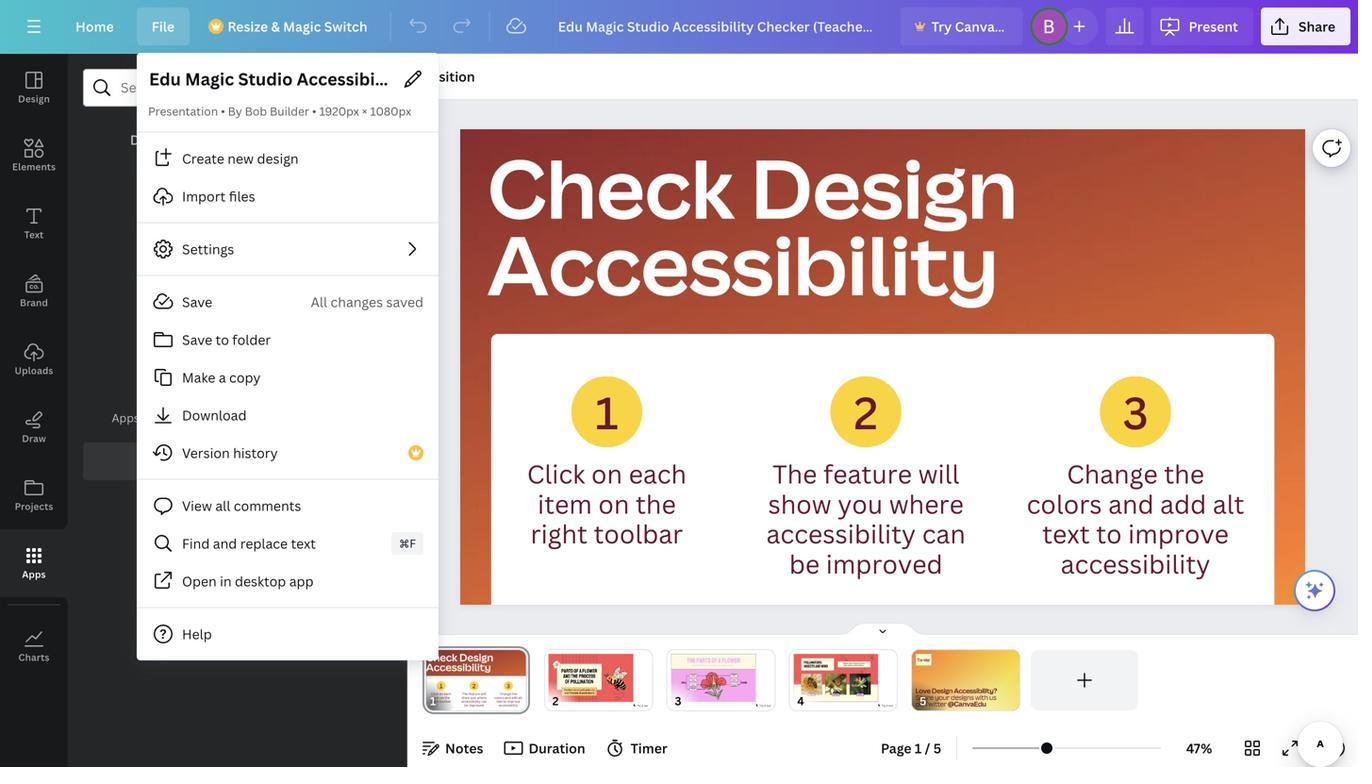 Task type: describe. For each thing, give the bounding box(es) containing it.
1080px
[[370, 103, 412, 119]]

settings
[[182, 240, 234, 258]]

elements button
[[0, 122, 68, 190]]

all changes saved
[[311, 293, 424, 311]]

present button
[[1152, 8, 1254, 45]]

0 vertical spatial 1
[[595, 382, 619, 442]]

page
[[881, 739, 912, 757]]

bob
[[245, 103, 267, 119]]

click
[[527, 457, 585, 491]]

access.
[[323, 410, 363, 426]]

draw button
[[0, 393, 68, 461]]

×
[[362, 103, 367, 119]]

make a copy
[[182, 368, 261, 386]]

share button
[[1261, 8, 1351, 45]]

import files
[[182, 187, 255, 205]]

files
[[229, 187, 255, 205]]

in inside button
[[220, 572, 232, 590]]

save for save
[[182, 293, 212, 311]]

projects
[[15, 500, 53, 513]]

view all comments
[[182, 497, 301, 515]]

folder
[[232, 331, 271, 349]]

easy
[[296, 410, 321, 426]]

here
[[250, 410, 274, 426]]

replace
[[240, 535, 288, 552]]

Search Canva apps search field
[[121, 70, 354, 106]]

uploads
[[15, 364, 53, 377]]

changes
[[331, 293, 383, 311]]

draw
[[22, 432, 46, 445]]

home
[[75, 17, 114, 35]]

comments
[[234, 497, 301, 515]]

create
[[182, 150, 224, 167]]

discover apps button
[[83, 443, 392, 480]]

version history
[[182, 444, 278, 462]]

design title text field inside main menu bar
[[543, 8, 893, 45]]

settings button
[[137, 230, 439, 268]]

improve
[[1129, 517, 1229, 551]]

apps for no
[[173, 382, 208, 402]]

new
[[228, 150, 254, 167]]

alt
[[1213, 487, 1245, 521]]

all
[[215, 497, 231, 515]]

1920px
[[319, 103, 359, 119]]

apps for discover
[[252, 452, 283, 470]]

open
[[182, 572, 217, 590]]

find and replace text
[[182, 535, 316, 552]]

presentation
[[148, 103, 218, 119]]

3
[[1123, 382, 1149, 442]]

the feature will show you where accessibility can be improved
[[767, 457, 966, 581]]

⌘f
[[399, 535, 416, 551]]

check
[[488, 132, 735, 242]]

timer button
[[601, 733, 675, 763]]

design
[[257, 150, 299, 167]]

the
[[773, 457, 818, 491]]

show
[[768, 487, 832, 521]]

0 horizontal spatial and
[[213, 535, 237, 552]]

change the colors and add alt text to improve accessibility
[[1027, 457, 1245, 581]]

0 horizontal spatial text
[[291, 535, 316, 552]]

right
[[531, 517, 588, 551]]

version
[[182, 444, 230, 462]]

page 1 / 5
[[881, 739, 942, 757]]

file
[[152, 17, 175, 35]]

view
[[182, 497, 212, 515]]

projects button
[[0, 461, 68, 529]]

2
[[854, 382, 879, 442]]

each
[[629, 457, 687, 491]]

appear
[[209, 410, 247, 426]]

you inside the feature will show you where accessibility can be improved
[[838, 487, 883, 521]]

colors
[[1027, 487, 1103, 521]]

discover for discover
[[130, 131, 187, 149]]

page 1 / 5 button
[[874, 733, 949, 763]]

apps inside button
[[22, 568, 46, 581]]

history
[[233, 444, 278, 462]]

/
[[925, 739, 931, 757]]

design inside button
[[18, 92, 50, 105]]

uploads button
[[0, 326, 68, 393]]

the inside change the colors and add alt text to improve accessibility
[[1165, 457, 1205, 491]]

apps button
[[0, 529, 68, 597]]

and inside change the colors and add alt text to improve accessibility
[[1109, 487, 1155, 521]]

accessibility
[[488, 209, 999, 319]]

try canva pro button
[[901, 8, 1023, 45]]

magic
[[283, 17, 321, 35]]

your apps
[[281, 131, 345, 149]]

open in desktop app
[[182, 572, 314, 590]]

discover button
[[83, 107, 234, 158]]

copy
[[229, 368, 261, 386]]

main menu bar
[[0, 0, 1359, 54]]

check design
[[488, 132, 1018, 242]]

resize
[[228, 17, 268, 35]]

notes
[[445, 739, 484, 757]]

will inside no apps currently in use apps you use will appear here for easy access.
[[187, 410, 206, 426]]

will inside the feature will show you where accessibility can be improved
[[919, 457, 960, 491]]



Task type: locate. For each thing, give the bounding box(es) containing it.
you
[[142, 410, 163, 426], [838, 487, 883, 521]]

1 horizontal spatial in
[[283, 382, 297, 402]]

text down change at the right of page
[[1043, 517, 1090, 551]]

click on each item on the right toolbar
[[527, 457, 687, 551]]

1 horizontal spatial to
[[1097, 517, 1122, 551]]

&
[[271, 17, 280, 35]]

0 vertical spatial save
[[182, 293, 212, 311]]

1 horizontal spatial the
[[1165, 457, 1205, 491]]

try canva pro
[[932, 17, 1020, 35]]

hide image
[[407, 365, 419, 456]]

and right find
[[213, 535, 237, 552]]

1920px × 1080px
[[319, 103, 412, 119]]

to down change at the right of page
[[1097, 517, 1122, 551]]

will left the appear
[[187, 410, 206, 426]]

discover for discover apps
[[192, 452, 248, 470]]

1 vertical spatial in
[[220, 572, 232, 590]]

be
[[789, 547, 820, 581]]

page 1 image
[[423, 650, 530, 710]]

canva assistant image
[[1304, 579, 1327, 602]]

1 horizontal spatial you
[[838, 487, 883, 521]]

0 horizontal spatial you
[[142, 410, 163, 426]]

1 horizontal spatial text
[[1043, 517, 1090, 551]]

use down no at the left
[[165, 410, 184, 426]]

2 horizontal spatial apps
[[313, 131, 345, 149]]

accessibility inside change the colors and add alt text to improve accessibility
[[1061, 547, 1211, 581]]

a
[[219, 368, 226, 386]]

0 vertical spatial to
[[216, 331, 229, 349]]

0 vertical spatial you
[[142, 410, 163, 426]]

no
[[148, 382, 169, 402]]

discover inside button
[[192, 452, 248, 470]]

to inside change the colors and add alt text to improve accessibility
[[1097, 517, 1122, 551]]

save to folder button
[[137, 321, 439, 359]]

0 horizontal spatial to
[[216, 331, 229, 349]]

no apps currently in use apps you use will appear here for easy access.
[[112, 382, 363, 426]]

on right item
[[599, 487, 630, 521]]

save up make on the left of page
[[182, 331, 212, 349]]

to inside button
[[216, 331, 229, 349]]

0 horizontal spatial design
[[18, 92, 50, 105]]

apps for your
[[313, 131, 345, 149]]

1 horizontal spatial discover
[[192, 452, 248, 470]]

apps inside button
[[252, 452, 283, 470]]

1 horizontal spatial accessibility
[[1061, 547, 1211, 581]]

accessibility down feature
[[767, 517, 916, 551]]

1 left /
[[915, 739, 922, 757]]

on
[[592, 457, 623, 491], [599, 487, 630, 521]]

0 horizontal spatial accessibility
[[767, 517, 916, 551]]

add
[[1161, 487, 1207, 521]]

create new design
[[182, 150, 299, 167]]

text
[[1043, 517, 1090, 551], [291, 535, 316, 552]]

text
[[24, 228, 44, 241]]

1 save from the top
[[182, 293, 212, 311]]

open in desktop app button
[[137, 562, 439, 600]]

1 vertical spatial design
[[751, 132, 1018, 242]]

change
[[1067, 457, 1158, 491]]

empty folder image displayed when there are no installed apps image
[[181, 250, 294, 365]]

pro
[[998, 17, 1020, 35]]

apps inside button
[[313, 131, 345, 149]]

all
[[311, 293, 327, 311]]

0 horizontal spatial 1
[[595, 382, 619, 442]]

resize & magic switch
[[228, 17, 368, 35]]

in
[[283, 382, 297, 402], [220, 572, 232, 590]]

apps inside no apps currently in use apps you use will appear here for easy access.
[[173, 382, 208, 402]]

in right open
[[220, 572, 232, 590]]

help
[[182, 625, 212, 643]]

duration button
[[499, 733, 593, 763]]

0 vertical spatial apps
[[313, 131, 345, 149]]

1 vertical spatial discover
[[192, 452, 248, 470]]

canva
[[955, 17, 995, 35]]

1 horizontal spatial design
[[751, 132, 1018, 242]]

0 horizontal spatial discover
[[130, 131, 187, 149]]

text inside change the colors and add alt text to improve accessibility
[[1043, 517, 1090, 551]]

import
[[182, 187, 226, 205]]

0 horizontal spatial the
[[636, 487, 676, 521]]

save to folder
[[182, 331, 271, 349]]

switch
[[324, 17, 368, 35]]

side panel tab list
[[0, 54, 68, 680]]

share
[[1299, 17, 1336, 35]]

0 vertical spatial design
[[18, 92, 50, 105]]

1 horizontal spatial apps
[[112, 410, 140, 426]]

1 vertical spatial to
[[1097, 517, 1122, 551]]

the right item
[[636, 487, 676, 521]]

where
[[889, 487, 964, 521]]

and left add
[[1109, 487, 1155, 521]]

item
[[538, 487, 592, 521]]

1 horizontal spatial apps
[[252, 452, 283, 470]]

you inside no apps currently in use apps you use will appear here for easy access.
[[142, 410, 163, 426]]

1 vertical spatial save
[[182, 331, 212, 349]]

use
[[301, 382, 327, 402], [165, 410, 184, 426]]

position button
[[415, 61, 483, 92]]

the left alt
[[1165, 457, 1205, 491]]

discover apps
[[192, 452, 283, 470]]

you down no at the left
[[142, 410, 163, 426]]

apps inside no apps currently in use apps you use will appear here for easy access.
[[112, 410, 140, 426]]

2 vertical spatial apps
[[252, 452, 283, 470]]

download button
[[137, 396, 439, 434]]

0 vertical spatial design title text field
[[543, 8, 893, 45]]

toolbar
[[594, 517, 683, 551]]

discover inside button
[[130, 131, 187, 149]]

accessibility inside the feature will show you where accessibility can be improved
[[767, 517, 916, 551]]

text button
[[0, 190, 68, 258]]

help button
[[137, 615, 439, 653]]

1 vertical spatial 1
[[915, 739, 922, 757]]

view all comments button
[[137, 487, 439, 525]]

apps down projects
[[22, 568, 46, 581]]

0 horizontal spatial in
[[220, 572, 232, 590]]

0 horizontal spatial use
[[165, 410, 184, 426]]

app
[[289, 572, 314, 590]]

by bob builder
[[228, 103, 309, 119]]

47%
[[1187, 739, 1213, 757]]

your
[[281, 131, 310, 149]]

Design title text field
[[543, 8, 893, 45], [148, 64, 393, 94]]

to left folder
[[216, 331, 229, 349]]

hide pages image
[[838, 622, 928, 637]]

1 horizontal spatial will
[[919, 457, 960, 491]]

1 horizontal spatial design title text field
[[543, 8, 893, 45]]

1 horizontal spatial 1
[[915, 739, 922, 757]]

use up easy
[[301, 382, 327, 402]]

saved
[[386, 293, 424, 311]]

1 vertical spatial will
[[919, 457, 960, 491]]

you right show
[[838, 487, 883, 521]]

to
[[216, 331, 229, 349], [1097, 517, 1122, 551]]

1 horizontal spatial and
[[1109, 487, 1155, 521]]

1 inside the page 1 / 5 button
[[915, 739, 922, 757]]

the inside the click on each item on the right toolbar
[[636, 487, 676, 521]]

builder
[[270, 103, 309, 119]]

save up save to folder
[[182, 293, 212, 311]]

0 vertical spatial in
[[283, 382, 297, 402]]

1 up the click on each item on the right toolbar
[[595, 382, 619, 442]]

make
[[182, 368, 215, 386]]

save
[[182, 293, 212, 311], [182, 331, 212, 349]]

duration
[[529, 739, 586, 757]]

1 vertical spatial design title text field
[[148, 64, 393, 94]]

1 vertical spatial use
[[165, 410, 184, 426]]

save for save to folder
[[182, 331, 212, 349]]

will up the can at right
[[919, 457, 960, 491]]

0 vertical spatial use
[[301, 382, 327, 402]]

apps
[[313, 131, 345, 149], [173, 382, 208, 402], [252, 452, 283, 470]]

can
[[923, 517, 966, 551]]

1 vertical spatial apps
[[22, 568, 46, 581]]

0 horizontal spatial apps
[[22, 568, 46, 581]]

accessibility down add
[[1061, 547, 1211, 581]]

47% button
[[1169, 733, 1230, 763]]

0 vertical spatial apps
[[112, 410, 140, 426]]

1 vertical spatial apps
[[173, 382, 208, 402]]

accessibility
[[767, 517, 916, 551], [1061, 547, 1211, 581]]

timer
[[631, 739, 668, 757]]

home link
[[60, 8, 129, 45]]

0 vertical spatial will
[[187, 410, 206, 426]]

text up app
[[291, 535, 316, 552]]

0 horizontal spatial design title text field
[[148, 64, 393, 94]]

for
[[277, 410, 293, 426]]

charts button
[[0, 612, 68, 680]]

Page title text field
[[444, 692, 452, 710]]

on left each
[[592, 457, 623, 491]]

0 horizontal spatial will
[[187, 410, 206, 426]]

0 horizontal spatial apps
[[173, 382, 208, 402]]

5
[[934, 739, 942, 757]]

1 vertical spatial and
[[213, 535, 237, 552]]

2 save from the top
[[182, 331, 212, 349]]

1 horizontal spatial use
[[301, 382, 327, 402]]

apps
[[112, 410, 140, 426], [22, 568, 46, 581]]

charts
[[18, 651, 49, 664]]

0 vertical spatial and
[[1109, 487, 1155, 521]]

in inside no apps currently in use apps you use will appear here for easy access.
[[283, 382, 297, 402]]

1 vertical spatial you
[[838, 487, 883, 521]]

in up for
[[283, 382, 297, 402]]

0 vertical spatial discover
[[130, 131, 187, 149]]

notes button
[[415, 733, 491, 763]]

save inside button
[[182, 331, 212, 349]]

apps left download
[[112, 410, 140, 426]]

your apps button
[[234, 107, 392, 158]]

design button
[[0, 54, 68, 122]]

file button
[[137, 8, 190, 45]]

resize & magic switch button
[[197, 8, 383, 45]]



Task type: vqa. For each thing, say whether or not it's contained in the screenshot.
IN within the No apps currently in use Apps you use will appear here for easy access.
yes



